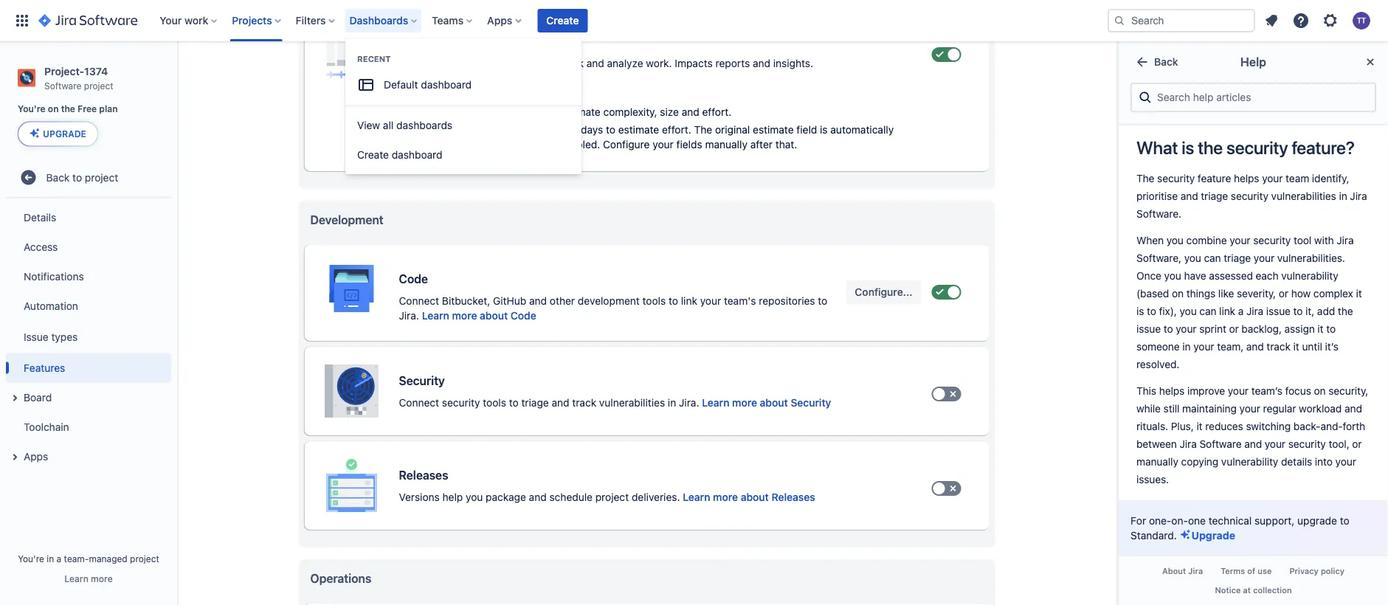 Task type: locate. For each thing, give the bounding box(es) containing it.
is inside use minutes, hours, and days to estimate effort. the original estimate field is automatically added to issues when first enabled. configure your fields manually after that.
[[820, 124, 828, 136]]

0 vertical spatial releases
[[399, 469, 449, 483]]

0 horizontal spatial code
[[399, 272, 428, 286]]

you're in a team-managed project
[[18, 554, 159, 564]]

1 vertical spatial the
[[1199, 137, 1224, 158]]

option group containing story points
[[411, 103, 898, 154]]

standard.
[[1131, 530, 1178, 542]]

and inside use minutes, hours, and days to estimate effort. the original estimate field is automatically added to issues when first enabled. configure your fields manually after that.
[[561, 124, 578, 136]]

is right field
[[820, 124, 828, 136]]

you're on the free plan
[[18, 104, 118, 114]]

and inside connect bitbucket, github and other development tools to link your team's repositories to jira.
[[530, 295, 547, 307]]

0 horizontal spatial apps
[[24, 450, 48, 463]]

dashboard for create dashboard
[[392, 149, 443, 161]]

0 vertical spatial use
[[500, 106, 519, 118]]

bitbucket,
[[442, 295, 491, 307]]

0 vertical spatial security
[[399, 374, 445, 388]]

to up details link
[[72, 171, 82, 183]]

upgrade inside button
[[43, 129, 86, 139]]

a
[[57, 554, 61, 564]]

use down "points"
[[463, 124, 482, 136]]

create for create dashboard
[[357, 149, 389, 161]]

0 vertical spatial in
[[668, 397, 677, 409]]

back down search field
[[1155, 56, 1179, 68]]

your work button
[[155, 9, 223, 32]]

development
[[311, 213, 384, 227]]

1 horizontal spatial code
[[511, 310, 537, 322]]

estimate up after
[[753, 124, 794, 136]]

back button
[[1125, 50, 1188, 74]]

2 you're from the top
[[18, 554, 44, 564]]

about jira
[[1163, 567, 1204, 576]]

and right the package
[[529, 491, 547, 504]]

policy
[[1322, 567, 1345, 576]]

repositories
[[759, 295, 816, 307]]

about
[[457, 72, 485, 84], [480, 310, 508, 322], [760, 397, 788, 409], [741, 491, 769, 504]]

track right plan,
[[560, 57, 584, 69]]

0 horizontal spatial your
[[653, 138, 674, 151]]

impacts
[[675, 57, 713, 69]]

fields
[[677, 138, 703, 151]]

expand image for apps
[[6, 448, 24, 466]]

dashboards
[[350, 14, 408, 27]]

create button
[[538, 9, 588, 32]]

connect bitbucket, github and other development tools to link your team's repositories to jira.
[[399, 295, 828, 322]]

is right what
[[1182, 137, 1195, 158]]

security
[[1227, 137, 1289, 158], [442, 397, 480, 409]]

what
[[1137, 137, 1179, 158]]

banner
[[0, 0, 1389, 41]]

all
[[383, 119, 394, 131]]

minutes,
[[484, 124, 525, 136]]

0 horizontal spatial back
[[46, 171, 70, 183]]

1 vertical spatial in
[[47, 554, 54, 564]]

one
[[1189, 515, 1207, 527]]

1 vertical spatial expand image
[[6, 448, 24, 466]]

teams
[[432, 14, 464, 27]]

upgrade for upgrade link
[[1192, 530, 1236, 542]]

1 horizontal spatial back
[[1155, 56, 1179, 68]]

1 vertical spatial you're
[[18, 554, 44, 564]]

appswitcher icon image
[[13, 12, 31, 30]]

dashboard down dashboards
[[392, 149, 443, 161]]

you're
[[18, 104, 46, 114], [18, 554, 44, 564]]

0 vertical spatial jira.
[[399, 310, 419, 322]]

0 vertical spatial apps
[[487, 14, 513, 27]]

1 you're from the top
[[18, 104, 46, 114]]

0 vertical spatial tools
[[643, 295, 666, 307]]

link
[[681, 295, 698, 307]]

back for back
[[1155, 56, 1179, 68]]

1 vertical spatial upgrade
[[1192, 530, 1236, 542]]

your inside connect bitbucket, github and other development tools to link your team's repositories to jira.
[[701, 295, 722, 307]]

in right vulnerabilities
[[668, 397, 677, 409]]

in left a
[[47, 554, 54, 564]]

capture
[[399, 57, 437, 69]]

terms
[[1221, 567, 1246, 576]]

1 horizontal spatial estimate
[[619, 124, 660, 136]]

your left "fields"
[[653, 138, 674, 151]]

0 vertical spatial expand image
[[6, 389, 24, 407]]

0 vertical spatial upgrade
[[43, 129, 86, 139]]

apps up efforts
[[487, 14, 513, 27]]

jira. left learn more about code
[[399, 310, 419, 322]]

learn more about code button
[[422, 309, 537, 323]]

estimation down efforts
[[488, 72, 539, 84]]

back down 'upgrade' button
[[46, 171, 70, 183]]

1 connect from the top
[[399, 295, 439, 307]]

jira
[[1189, 567, 1204, 576]]

details
[[24, 211, 56, 223]]

0 horizontal spatial create
[[357, 149, 389, 161]]

apps inside button
[[24, 450, 48, 463]]

view
[[357, 119, 380, 131]]

1 horizontal spatial :
[[494, 106, 497, 118]]

field
[[797, 124, 818, 136]]

jira. right vulnerabilities
[[679, 397, 700, 409]]

0 horizontal spatial security
[[442, 397, 480, 409]]

upgrade down you're on the free plan
[[43, 129, 86, 139]]

to left "triage"
[[509, 397, 519, 409]]

and right size
[[682, 106, 700, 118]]

1 vertical spatial connect
[[399, 397, 439, 409]]

1 vertical spatial effort.
[[662, 124, 692, 136]]

1 vertical spatial apps
[[24, 450, 48, 463]]

releases
[[399, 469, 449, 483], [772, 491, 816, 504]]

1 vertical spatial your
[[701, 295, 722, 307]]

project down 1374
[[84, 80, 113, 91]]

0 vertical spatial estimation
[[399, 34, 458, 48]]

complexity,
[[604, 106, 658, 118]]

1 vertical spatial code
[[511, 310, 537, 322]]

track
[[560, 57, 584, 69], [573, 397, 597, 409]]

project
[[84, 80, 113, 91], [85, 171, 118, 183], [596, 491, 629, 504], [130, 554, 159, 564]]

1 vertical spatial jira.
[[679, 397, 700, 409]]

tools left link
[[643, 295, 666, 307]]

0 horizontal spatial tools
[[483, 397, 507, 409]]

0 vertical spatial connect
[[399, 295, 439, 307]]

learn more about releases button
[[683, 490, 816, 505]]

1 vertical spatial back
[[46, 171, 70, 183]]

estimation inside capture expected efforts to plan, track and analyze work. impacts reports and insights. learn more about estimation
[[488, 72, 539, 84]]

expand image down "features"
[[6, 389, 24, 407]]

upgrade
[[1298, 515, 1338, 527]]

toolchain
[[24, 421, 69, 433]]

1 horizontal spatial is
[[1182, 137, 1195, 158]]

to left plan,
[[521, 57, 531, 69]]

of
[[1248, 567, 1256, 576]]

0 horizontal spatial upgrade
[[43, 129, 86, 139]]

0 horizontal spatial is
[[820, 124, 828, 136]]

apps
[[487, 14, 513, 27], [24, 450, 48, 463]]

0 horizontal spatial the
[[61, 104, 75, 114]]

1 horizontal spatial apps
[[487, 14, 513, 27]]

the right what
[[1199, 137, 1224, 158]]

use up minutes,
[[500, 106, 519, 118]]

project-1374 software project
[[44, 65, 113, 91]]

filters
[[296, 14, 326, 27]]

work.
[[646, 57, 672, 69]]

1 horizontal spatial security
[[1227, 137, 1289, 158]]

the right on
[[61, 104, 75, 114]]

filters button
[[291, 9, 341, 32]]

tools left "triage"
[[483, 397, 507, 409]]

dashboard inside button
[[392, 149, 443, 161]]

1 horizontal spatial tools
[[643, 295, 666, 307]]

1 horizontal spatial releases
[[772, 491, 816, 504]]

upgrade
[[43, 129, 86, 139], [1192, 530, 1236, 542]]

2 expand image from the top
[[6, 448, 24, 466]]

1 horizontal spatial estimation
[[488, 72, 539, 84]]

estimate up days
[[560, 106, 601, 118]]

upgrade down one
[[1192, 530, 1236, 542]]

your right link
[[701, 295, 722, 307]]

: up "added"
[[457, 124, 460, 136]]

2 horizontal spatial estimate
[[753, 124, 794, 136]]

the
[[61, 104, 75, 114], [1199, 137, 1224, 158]]

jira software image
[[38, 12, 138, 30], [38, 12, 138, 30]]

you're left on
[[18, 104, 46, 114]]

0 vertical spatial effort.
[[703, 106, 732, 118]]

about jira button
[[1154, 562, 1213, 581]]

in
[[668, 397, 677, 409], [47, 554, 54, 564]]

notice at collection
[[1216, 585, 1293, 595]]

dashboard down expected
[[421, 79, 472, 91]]

1 horizontal spatial upgrade
[[1192, 530, 1236, 542]]

effort. down size
[[662, 124, 692, 136]]

the for free
[[61, 104, 75, 114]]

to right upgrade
[[1341, 515, 1350, 527]]

analyze
[[607, 57, 644, 69]]

0 vertical spatial the
[[61, 104, 75, 114]]

1 horizontal spatial use
[[500, 106, 519, 118]]

the for security
[[1199, 137, 1224, 158]]

use minutes, hours, and days to estimate effort. the original estimate field is automatically added to issues when first enabled. configure your fields manually after that.
[[432, 124, 894, 151]]

primary element
[[9, 0, 1108, 41]]

apps down toolchain
[[24, 450, 48, 463]]

1 horizontal spatial create
[[547, 14, 579, 27]]

back for back to project
[[46, 171, 70, 183]]

to left link
[[669, 295, 679, 307]]

option group
[[411, 103, 898, 154]]

tools
[[643, 295, 666, 307], [483, 397, 507, 409]]

you're for you're in a team-managed project
[[18, 554, 44, 564]]

group
[[6, 198, 171, 476]]

learn
[[399, 72, 427, 84], [422, 310, 450, 322], [702, 397, 730, 409], [683, 491, 711, 504], [64, 574, 88, 584]]

Search help articles field
[[1153, 84, 1370, 111]]

connect inside connect bitbucket, github and other development tools to link your team's repositories to jira.
[[399, 295, 439, 307]]

0 vertical spatial track
[[560, 57, 584, 69]]

expand image inside board button
[[6, 389, 24, 407]]

at
[[1244, 585, 1252, 595]]

1 horizontal spatial effort.
[[703, 106, 732, 118]]

0 horizontal spatial security
[[399, 374, 445, 388]]

banner containing your work
[[0, 0, 1389, 41]]

2 connect from the top
[[399, 397, 439, 409]]

1 vertical spatial is
[[1182, 137, 1195, 158]]

tools inside connect bitbucket, github and other development tools to link your team's repositories to jira.
[[643, 295, 666, 307]]

1 vertical spatial create
[[357, 149, 389, 161]]

1 horizontal spatial security
[[791, 397, 832, 409]]

create down 'view'
[[357, 149, 389, 161]]

1 vertical spatial security
[[791, 397, 832, 409]]

1 vertical spatial tools
[[483, 397, 507, 409]]

estimation up the capture
[[399, 34, 458, 48]]

to right units
[[548, 106, 557, 118]]

0 vertical spatial security
[[1227, 137, 1289, 158]]

connect for connect security tools to triage and track vulnerabilities in jira. learn more about security
[[399, 397, 439, 409]]

0 vertical spatial create
[[547, 14, 579, 27]]

create inside create button
[[547, 14, 579, 27]]

back
[[1155, 56, 1179, 68], [46, 171, 70, 183]]

and up enabled.
[[561, 124, 578, 136]]

0 vertical spatial :
[[494, 106, 497, 118]]

dashboard
[[421, 79, 472, 91], [392, 149, 443, 161]]

0 horizontal spatial estimation
[[399, 34, 458, 48]]

operations
[[311, 572, 372, 586]]

you're left a
[[18, 554, 44, 564]]

you're for you're on the free plan
[[18, 104, 46, 114]]

expand image
[[6, 389, 24, 407], [6, 448, 24, 466]]

toolchain link
[[6, 412, 171, 442]]

create up plan,
[[547, 14, 579, 27]]

connect for connect bitbucket, github and other development tools to link your team's repositories to jira.
[[399, 295, 439, 307]]

0 vertical spatial is
[[820, 124, 828, 136]]

1 vertical spatial estimation
[[488, 72, 539, 84]]

expand image down toolchain
[[6, 448, 24, 466]]

1 vertical spatial use
[[463, 124, 482, 136]]

1 vertical spatial dashboard
[[392, 149, 443, 161]]

1 horizontal spatial the
[[1199, 137, 1224, 158]]

0 horizontal spatial :
[[457, 124, 460, 136]]

0 vertical spatial you're
[[18, 104, 46, 114]]

estimate up configure
[[619, 124, 660, 136]]

0 vertical spatial dashboard
[[421, 79, 472, 91]]

learn more about security button
[[702, 396, 832, 411]]

track left vulnerabilities
[[573, 397, 597, 409]]

0 horizontal spatial estimate
[[560, 106, 601, 118]]

0 vertical spatial back
[[1155, 56, 1179, 68]]

1 expand image from the top
[[6, 389, 24, 407]]

1 vertical spatial :
[[457, 124, 460, 136]]

plan
[[99, 104, 118, 114]]

issue types
[[24, 331, 78, 343]]

on-
[[1172, 515, 1189, 527]]

collection
[[1254, 585, 1293, 595]]

1 horizontal spatial your
[[701, 295, 722, 307]]

1 horizontal spatial jira.
[[679, 397, 700, 409]]

issue
[[24, 331, 49, 343]]

0 vertical spatial your
[[653, 138, 674, 151]]

sidebar navigation image
[[161, 59, 193, 89]]

create inside create dashboard button
[[357, 149, 389, 161]]

0 horizontal spatial jira.
[[399, 310, 419, 322]]

project right schedule at the left bottom
[[596, 491, 629, 504]]

settings image
[[1323, 12, 1340, 30]]

and left the other
[[530, 295, 547, 307]]

terms of use
[[1221, 567, 1273, 576]]

connect
[[399, 295, 439, 307], [399, 397, 439, 409]]

back inside button
[[1155, 56, 1179, 68]]

your profile and settings image
[[1354, 12, 1371, 30]]

expand image inside apps button
[[6, 448, 24, 466]]

automation link
[[6, 291, 171, 321]]

0 horizontal spatial use
[[463, 124, 482, 136]]

your inside use minutes, hours, and days to estimate effort. the original estimate field is automatically added to issues when first enabled. configure your fields manually after that.
[[653, 138, 674, 151]]

back to project
[[46, 171, 118, 183]]

effort. up the
[[703, 106, 732, 118]]

create for create
[[547, 14, 579, 27]]

: up minutes,
[[494, 106, 497, 118]]

0 horizontal spatial effort.
[[662, 124, 692, 136]]



Task type: vqa. For each thing, say whether or not it's contained in the screenshot.
Templates
no



Task type: describe. For each thing, give the bounding box(es) containing it.
versions help you package and schedule project deliveries. learn more about releases
[[399, 491, 816, 504]]

you
[[466, 491, 483, 504]]

reports
[[716, 57, 750, 69]]

to inside 'for one-on-one technical support, upgrade to standard.'
[[1341, 515, 1350, 527]]

upgrade button
[[18, 122, 97, 146]]

expand image for board
[[6, 389, 24, 407]]

units
[[522, 106, 545, 118]]

enabled.
[[559, 138, 601, 151]]

help
[[1241, 55, 1267, 69]]

on
[[48, 104, 59, 114]]

jira. inside connect bitbucket, github and other development tools to link your team's repositories to jira.
[[399, 310, 419, 322]]

1 vertical spatial track
[[573, 397, 597, 409]]

access link
[[6, 232, 171, 262]]

and right "triage"
[[552, 397, 570, 409]]

configure... link
[[847, 281, 922, 304]]

your work
[[160, 14, 208, 27]]

apps button
[[483, 9, 527, 32]]

after
[[751, 138, 773, 151]]

effort. inside use minutes, hours, and days to estimate effort. the original estimate field is automatically added to issues when first enabled. configure your fields manually after that.
[[662, 124, 692, 136]]

triage
[[522, 397, 549, 409]]

for
[[1131, 515, 1147, 527]]

capture expected efforts to plan, track and analyze work. impacts reports and insights. learn more about estimation
[[399, 57, 814, 84]]

to left issues
[[465, 138, 474, 151]]

help image
[[1293, 12, 1311, 30]]

your
[[160, 14, 182, 27]]

notice at collection link
[[1207, 581, 1302, 600]]

vulnerabilities
[[600, 397, 665, 409]]

estimate for complexity,
[[560, 106, 601, 118]]

notice
[[1216, 585, 1242, 595]]

to right days
[[606, 124, 616, 136]]

dashboards
[[397, 119, 453, 131]]

time :
[[432, 124, 460, 136]]

learn more
[[64, 574, 113, 584]]

about inside capture expected efforts to plan, track and analyze work. impacts reports and insights. learn more about estimation
[[457, 72, 485, 84]]

group containing details
[[6, 198, 171, 476]]

view all dashboards link
[[346, 111, 582, 140]]

1 horizontal spatial in
[[668, 397, 677, 409]]

projects button
[[228, 9, 287, 32]]

about inside button
[[480, 310, 508, 322]]

features link
[[6, 353, 171, 383]]

efforts
[[487, 57, 519, 69]]

github
[[493, 295, 527, 307]]

insights.
[[774, 57, 814, 69]]

days
[[581, 124, 603, 136]]

apps inside dropdown button
[[487, 14, 513, 27]]

view all dashboards
[[357, 119, 453, 131]]

create dashboard button
[[346, 140, 582, 170]]

use inside use minutes, hours, and days to estimate effort. the original estimate field is automatically added to issues when first enabled. configure your fields manually after that.
[[463, 124, 482, 136]]

terms of use link
[[1213, 562, 1281, 581]]

story
[[432, 106, 459, 118]]

access
[[24, 241, 58, 253]]

details link
[[6, 203, 171, 232]]

what is the security feature?
[[1137, 137, 1356, 158]]

teams button
[[428, 9, 479, 32]]

team-
[[64, 554, 89, 564]]

and left analyze
[[587, 57, 605, 69]]

dashboard for default dashboard
[[421, 79, 472, 91]]

Search field
[[1108, 9, 1256, 32]]

1 vertical spatial releases
[[772, 491, 816, 504]]

estimate for effort.
[[619, 124, 660, 136]]

notifications
[[24, 270, 84, 282]]

one-
[[1150, 515, 1172, 527]]

project right managed in the left of the page
[[130, 554, 159, 564]]

size
[[660, 106, 679, 118]]

privacy policy
[[1290, 567, 1345, 576]]

technical
[[1209, 515, 1252, 527]]

close image
[[1362, 53, 1380, 71]]

project up details link
[[85, 171, 118, 183]]

search image
[[1114, 15, 1126, 27]]

more inside capture expected efforts to plan, track and analyze work. impacts reports and insights. learn more about estimation
[[429, 72, 454, 84]]

1 vertical spatial security
[[442, 397, 480, 409]]

plan,
[[534, 57, 557, 69]]

story points : use units to estimate complexity, size and effort.
[[432, 106, 732, 118]]

learn inside capture expected efforts to plan, track and analyze work. impacts reports and insights. learn more about estimation
[[399, 72, 427, 84]]

default
[[384, 79, 418, 91]]

0 vertical spatial code
[[399, 272, 428, 286]]

projects
[[232, 14, 272, 27]]

that.
[[776, 138, 798, 151]]

back to project link
[[6, 163, 171, 192]]

free
[[78, 104, 97, 114]]

recent
[[357, 54, 391, 64]]

privacy policy link
[[1281, 562, 1354, 581]]

points
[[462, 106, 494, 118]]

track inside capture expected efforts to plan, track and analyze work. impacts reports and insights. learn more about estimation
[[560, 57, 584, 69]]

about
[[1163, 567, 1187, 576]]

managed
[[89, 554, 128, 564]]

the
[[695, 124, 713, 136]]

learn more button
[[64, 573, 113, 585]]

code inside button
[[511, 310, 537, 322]]

package
[[486, 491, 526, 504]]

configure...
[[855, 286, 913, 298]]

upgrade for 'upgrade' button
[[43, 129, 86, 139]]

default dashboard
[[384, 79, 472, 91]]

create dashboard
[[357, 149, 443, 161]]

notifications image
[[1263, 12, 1281, 30]]

1374
[[84, 65, 108, 77]]

first
[[538, 138, 557, 151]]

0 horizontal spatial in
[[47, 554, 54, 564]]

when
[[510, 138, 535, 151]]

work
[[185, 14, 208, 27]]

deliveries.
[[632, 491, 680, 504]]

to inside capture expected efforts to plan, track and analyze work. impacts reports and insights. learn more about estimation
[[521, 57, 531, 69]]

and right reports
[[753, 57, 771, 69]]

hours,
[[528, 124, 558, 136]]

added
[[432, 138, 462, 151]]

board button
[[6, 383, 171, 412]]

automation
[[24, 300, 78, 312]]

dashboards button
[[345, 9, 423, 32]]

default dashboard link
[[346, 69, 582, 100]]

use
[[1258, 567, 1273, 576]]

notifications link
[[6, 262, 171, 291]]

expected
[[440, 57, 484, 69]]

learn more about estimation button
[[399, 71, 539, 86]]

project inside "project-1374 software project"
[[84, 80, 113, 91]]

0 horizontal spatial releases
[[399, 469, 449, 483]]

types
[[51, 331, 78, 343]]

feature?
[[1293, 137, 1356, 158]]

to right 'repositories'
[[818, 295, 828, 307]]



